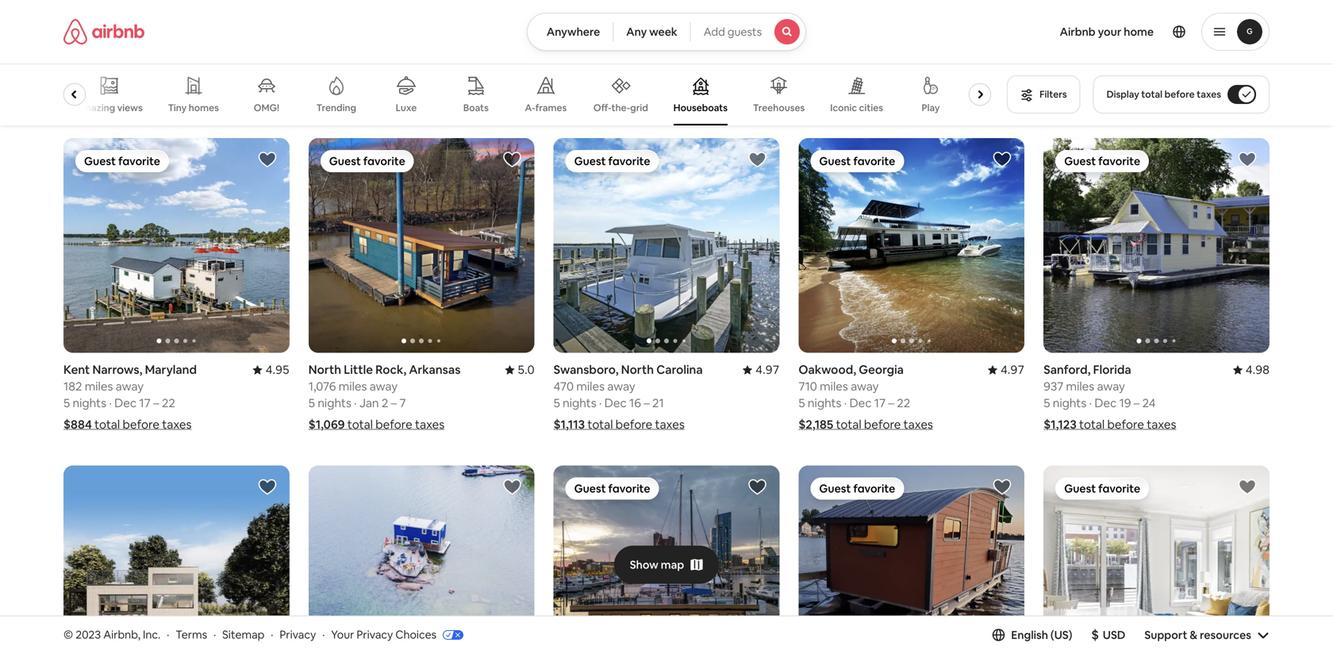 Task type: locate. For each thing, give the bounding box(es) containing it.
total inside north little rock, arkansas 1,076 miles away 5 nights · jan 2 – 7 $1,069 total before taxes
[[348, 417, 373, 432]]

north inside north little rock, arkansas 1,076 miles away 5 nights · jan 2 – 7 $1,069 total before taxes
[[309, 362, 341, 378]]

2 dec from the left
[[850, 395, 872, 411]]

dec inside kent narrows, maryland 182 miles away 5 nights · dec 17 – 22 $884 total before taxes
[[114, 395, 137, 411]]

4 5 from the left
[[554, 395, 560, 411]]

– down maryland
[[153, 395, 159, 411]]

away down narrows,
[[116, 379, 144, 394]]

· inside kent narrows, maryland 182 miles away 5 nights · dec 17 – 22 $884 total before taxes
[[109, 395, 112, 411]]

22 inside oakwood, georgia 710 miles away 5 nights · dec 17 – 22 $2,185 total before taxes
[[897, 395, 911, 411]]

total inside kent narrows, maryland 182 miles away 5 nights · dec 17 – 22 $884 total before taxes
[[94, 417, 120, 432]]

$1,069
[[309, 417, 345, 432]]

· right the terms
[[214, 628, 216, 642]]

$
[[1092, 627, 1099, 643]]

22 down maryland
[[162, 395, 175, 411]]

5
[[64, 395, 70, 411], [309, 395, 315, 411], [799, 395, 805, 411], [554, 395, 560, 411], [1044, 395, 1051, 411]]

privacy
[[280, 628, 316, 642], [357, 628, 393, 642]]

17 down maryland
[[139, 395, 151, 411]]

· left the 19
[[1090, 395, 1092, 411]]

5 away from the left
[[1097, 379, 1126, 394]]

–
[[153, 395, 159, 411], [391, 395, 397, 411], [889, 395, 895, 411], [644, 395, 650, 411], [1134, 395, 1140, 411]]

kent narrows, maryland 182 miles away 5 nights · dec 17 – 22 $884 total before taxes
[[64, 362, 197, 432]]

0 horizontal spatial north
[[309, 362, 341, 378]]

miles down oakwood,
[[820, 379, 848, 394]]

1 22 from the left
[[162, 395, 175, 411]]

22
[[162, 395, 175, 411], [897, 395, 911, 411]]

2 north from the left
[[621, 362, 654, 378]]

22 down georgia
[[897, 395, 911, 411]]

terms
[[176, 628, 207, 642]]

· inside oakwood, georgia 710 miles away 5 nights · dec 17 – 22 $2,185 total before taxes
[[844, 395, 847, 411]]

17 inside kent narrows, maryland 182 miles away 5 nights · dec 17 – 22 $884 total before taxes
[[139, 395, 151, 411]]

nights inside "sanford, florida 937 miles away 5 nights · dec 19 – 24 $1,123 total before taxes"
[[1053, 395, 1087, 411]]

· inside north little rock, arkansas 1,076 miles away 5 nights · jan 2 – 7 $1,069 total before taxes
[[354, 395, 357, 411]]

– left the 7
[[391, 395, 397, 411]]

before down the 19
[[1108, 417, 1145, 432]]

1 away from the left
[[116, 379, 144, 394]]

3 miles from the left
[[820, 379, 848, 394]]

5.0
[[518, 362, 535, 378]]

total right $1,113
[[588, 417, 613, 432]]

inc.
[[143, 628, 161, 642]]

florida
[[1094, 362, 1132, 378]]

omg!
[[254, 102, 279, 114]]

1 horizontal spatial 17
[[875, 395, 886, 411]]

5 down '182' at the bottom left of the page
[[64, 395, 70, 411]]

5 – from the left
[[1134, 395, 1140, 411]]

miles inside swansboro, north carolina 470 miles away 5 nights · dec 16 – 21 $1,113 total before taxes
[[577, 379, 605, 394]]

taxes inside oakwood, georgia 710 miles away 5 nights · dec 17 – 22 $2,185 total before taxes
[[904, 417, 933, 432]]

5 inside "sanford, florida 937 miles away 5 nights · dec 19 – 24 $1,123 total before taxes"
[[1044, 395, 1051, 411]]

24
[[1143, 395, 1156, 411]]

little
[[344, 362, 373, 378]]

1 nights from the left
[[73, 395, 106, 411]]

terms · sitemap · privacy ·
[[176, 628, 325, 642]]

4.97
[[1001, 362, 1025, 378], [756, 362, 780, 378]]

away up 16
[[608, 379, 636, 394]]

taxes
[[1197, 88, 1222, 100], [162, 417, 192, 432], [415, 417, 445, 432], [904, 417, 933, 432], [655, 417, 685, 432], [1147, 417, 1177, 432]]

away inside north little rock, arkansas 1,076 miles away 5 nights · jan 2 – 7 $1,069 total before taxes
[[370, 379, 398, 394]]

5 5 from the left
[[1044, 395, 1051, 411]]

·
[[109, 395, 112, 411], [354, 395, 357, 411], [844, 395, 847, 411], [599, 395, 602, 411], [1090, 395, 1092, 411], [167, 628, 169, 642], [214, 628, 216, 642], [271, 628, 273, 642], [322, 628, 325, 642]]

any week
[[627, 25, 678, 39]]

4 – from the left
[[644, 395, 650, 411]]

– down georgia
[[889, 395, 895, 411]]

miles down little at the left of page
[[339, 379, 367, 394]]

add to wishlist: sanford, florida image
[[1238, 150, 1257, 169]]

iconic
[[831, 101, 857, 114]]

4 miles from the left
[[577, 379, 605, 394]]

0 horizontal spatial 4.97
[[756, 362, 780, 378]]

group
[[64, 64, 998, 125], [64, 138, 290, 353], [309, 138, 535, 353], [554, 138, 780, 353], [799, 138, 1025, 353], [1044, 138, 1270, 353], [64, 466, 290, 654], [309, 466, 535, 654], [554, 466, 780, 654], [799, 466, 1025, 654], [1044, 466, 1270, 654]]

houseboats
[[674, 101, 728, 114]]

4 away from the left
[[608, 379, 636, 394]]

dec
[[114, 395, 137, 411], [850, 395, 872, 411], [605, 395, 627, 411], [1095, 395, 1117, 411]]

5 down 1,076
[[309, 395, 315, 411]]

total inside oakwood, georgia 710 miles away 5 nights · dec 17 – 22 $2,185 total before taxes
[[836, 417, 862, 432]]

georgia
[[859, 362, 904, 378]]

1 privacy from the left
[[280, 628, 316, 642]]

total right $1,123
[[1080, 417, 1105, 432]]

north up 16
[[621, 362, 654, 378]]

total down jan
[[348, 417, 373, 432]]

4.98
[[1246, 362, 1270, 378]]

taxes inside north little rock, arkansas 1,076 miles away 5 nights · jan 2 – 7 $1,069 total before taxes
[[415, 417, 445, 432]]

3 nights from the left
[[808, 395, 842, 411]]

4.97 out of 5 average rating image
[[988, 362, 1025, 378]]

0 horizontal spatial 22
[[162, 395, 175, 411]]

nights down 937
[[1053, 395, 1087, 411]]

miles down swansboro,
[[577, 379, 605, 394]]

miles
[[85, 379, 113, 394], [339, 379, 367, 394], [820, 379, 848, 394], [577, 379, 605, 394], [1067, 379, 1095, 394]]

before inside north little rock, arkansas 1,076 miles away 5 nights · jan 2 – 7 $1,069 total before taxes
[[376, 417, 413, 432]]

before inside oakwood, georgia 710 miles away 5 nights · dec 17 – 22 $2,185 total before taxes
[[864, 417, 901, 432]]

add to wishlist: north little rock, arkansas image
[[503, 150, 522, 169]]

dec left 16
[[605, 395, 627, 411]]

miles down sanford,
[[1067, 379, 1095, 394]]

anywhere
[[547, 25, 600, 39]]

5 nights from the left
[[1053, 395, 1087, 411]]

2 nights from the left
[[318, 395, 352, 411]]

add to wishlist: swansboro, north carolina image
[[748, 150, 767, 169]]

away inside oakwood, georgia 710 miles away 5 nights · dec 17 – 22 $2,185 total before taxes
[[851, 379, 879, 394]]

0 horizontal spatial privacy
[[280, 628, 316, 642]]

kent
[[64, 362, 90, 378]]

0 horizontal spatial 17
[[139, 395, 151, 411]]

privacy right your
[[357, 628, 393, 642]]

17 down georgia
[[875, 395, 886, 411]]

before down georgia
[[864, 417, 901, 432]]

nights down 470 on the left
[[563, 395, 597, 411]]

dec left the 19
[[1095, 395, 1117, 411]]

3 away from the left
[[851, 379, 879, 394]]

before down narrows,
[[123, 417, 160, 432]]

dec down narrows,
[[114, 395, 137, 411]]

· down narrows,
[[109, 395, 112, 411]]

· down oakwood,
[[844, 395, 847, 411]]

nights down 1,076
[[318, 395, 352, 411]]

away
[[116, 379, 144, 394], [370, 379, 398, 394], [851, 379, 879, 394], [608, 379, 636, 394], [1097, 379, 1126, 394]]

none search field containing anywhere
[[527, 13, 807, 51]]

1 miles from the left
[[85, 379, 113, 394]]

1 4.97 from the left
[[1001, 362, 1025, 378]]

3 – from the left
[[889, 395, 895, 411]]

away down the florida
[[1097, 379, 1126, 394]]

away up 2
[[370, 379, 398, 394]]

tiny
[[168, 102, 187, 114]]

add guests
[[704, 25, 762, 39]]

1 17 from the left
[[139, 395, 151, 411]]

1 horizontal spatial privacy
[[357, 628, 393, 642]]

· left jan
[[354, 395, 357, 411]]

– inside swansboro, north carolina 470 miles away 5 nights · dec 16 – 21 $1,113 total before taxes
[[644, 395, 650, 411]]

total right $884
[[94, 417, 120, 432]]

5 down 937
[[1044, 395, 1051, 411]]

2 away from the left
[[370, 379, 398, 394]]

add to wishlist: oakwood, georgia image
[[993, 150, 1012, 169]]

guests
[[728, 25, 762, 39]]

rock,
[[376, 362, 407, 378]]

2 miles from the left
[[339, 379, 367, 394]]

add to wishlist: kent narrows, maryland image
[[258, 150, 277, 169]]

2 22 from the left
[[897, 395, 911, 411]]

dec inside "sanford, florida 937 miles away 5 nights · dec 19 – 24 $1,123 total before taxes"
[[1095, 395, 1117, 411]]

north up 1,076
[[309, 362, 341, 378]]

before down the 7
[[376, 417, 413, 432]]

nights up $2,185
[[808, 395, 842, 411]]

swansboro, north carolina 470 miles away 5 nights · dec 16 – 21 $1,113 total before taxes
[[554, 362, 703, 432]]

2 privacy from the left
[[357, 628, 393, 642]]

1 – from the left
[[153, 395, 159, 411]]

5 inside kent narrows, maryland 182 miles away 5 nights · dec 17 – 22 $884 total before taxes
[[64, 395, 70, 411]]

4 dec from the left
[[1095, 395, 1117, 411]]

2 17 from the left
[[875, 395, 886, 411]]

frames
[[535, 102, 567, 114]]

2 4.97 from the left
[[756, 362, 780, 378]]

before down 16
[[616, 417, 653, 432]]

5 down 470 on the left
[[554, 395, 560, 411]]

trending
[[317, 102, 356, 114]]

before right display
[[1165, 88, 1195, 100]]

total
[[1142, 88, 1163, 100], [94, 417, 120, 432], [348, 417, 373, 432], [836, 417, 862, 432], [588, 417, 613, 432], [1080, 417, 1105, 432]]

2 – from the left
[[391, 395, 397, 411]]

taxes inside "sanford, florida 937 miles away 5 nights · dec 19 – 24 $1,123 total before taxes"
[[1147, 417, 1177, 432]]

3 dec from the left
[[605, 395, 627, 411]]

5 miles from the left
[[1067, 379, 1095, 394]]

1 horizontal spatial 22
[[897, 395, 911, 411]]

17
[[139, 395, 151, 411], [875, 395, 886, 411]]

dec down georgia
[[850, 395, 872, 411]]

north
[[309, 362, 341, 378], [621, 362, 654, 378]]

boats
[[463, 102, 489, 114]]

5 inside oakwood, georgia 710 miles away 5 nights · dec 17 – 22 $2,185 total before taxes
[[799, 395, 805, 411]]

miles down narrows,
[[85, 379, 113, 394]]

nights inside kent narrows, maryland 182 miles away 5 nights · dec 17 – 22 $884 total before taxes
[[73, 395, 106, 411]]

1 north from the left
[[309, 362, 341, 378]]

$1,113
[[554, 417, 585, 432]]

4.97 left sanford,
[[1001, 362, 1025, 378]]

taxes inside swansboro, north carolina 470 miles away 5 nights · dec 16 – 21 $1,113 total before taxes
[[655, 417, 685, 432]]

add to wishlist: bury, canada image
[[258, 478, 277, 497]]

– left 21
[[644, 395, 650, 411]]

before
[[1165, 88, 1195, 100], [123, 417, 160, 432], [376, 417, 413, 432], [864, 417, 901, 432], [616, 417, 653, 432], [1108, 417, 1145, 432]]

profile element
[[826, 0, 1270, 64]]

privacy left your
[[280, 628, 316, 642]]

1 horizontal spatial north
[[621, 362, 654, 378]]

– inside north little rock, arkansas 1,076 miles away 5 nights · jan 2 – 7 $1,069 total before taxes
[[391, 395, 397, 411]]

– inside "sanford, florida 937 miles away 5 nights · dec 19 – 24 $1,123 total before taxes"
[[1134, 395, 1140, 411]]

airbnb your home link
[[1051, 15, 1164, 48]]

total right display
[[1142, 88, 1163, 100]]

nights inside oakwood, georgia 710 miles away 5 nights · dec 17 – 22 $2,185 total before taxes
[[808, 395, 842, 411]]

nights inside north little rock, arkansas 1,076 miles away 5 nights · jan 2 – 7 $1,069 total before taxes
[[318, 395, 352, 411]]

nights down '182' at the bottom left of the page
[[73, 395, 106, 411]]

1 dec from the left
[[114, 395, 137, 411]]

1 5 from the left
[[64, 395, 70, 411]]

1,076
[[309, 379, 336, 394]]

2023
[[76, 628, 101, 642]]

$2,185
[[799, 417, 834, 432]]

away down georgia
[[851, 379, 879, 394]]

3 5 from the left
[[799, 395, 805, 411]]

– right the 19
[[1134, 395, 1140, 411]]

1 horizontal spatial 4.97
[[1001, 362, 1025, 378]]

resources
[[1200, 628, 1252, 642]]

off-the-grid
[[594, 101, 648, 114]]

carolina
[[657, 362, 703, 378]]

4.97 left oakwood,
[[756, 362, 780, 378]]

miles inside north little rock, arkansas 1,076 miles away 5 nights · jan 2 – 7 $1,069 total before taxes
[[339, 379, 367, 394]]

4 nights from the left
[[563, 395, 597, 411]]

before inside swansboro, north carolina 470 miles away 5 nights · dec 16 – 21 $1,113 total before taxes
[[616, 417, 653, 432]]

total right $2,185
[[836, 417, 862, 432]]

2 5 from the left
[[309, 395, 315, 411]]

week
[[650, 25, 678, 39]]

16
[[630, 395, 641, 411]]

nights inside swansboro, north carolina 470 miles away 5 nights · dec 16 – 21 $1,113 total before taxes
[[563, 395, 597, 411]]

· left 16
[[599, 395, 602, 411]]

None search field
[[527, 13, 807, 51]]

5 down 710
[[799, 395, 805, 411]]

· right inc.
[[167, 628, 169, 642]]



Task type: describe. For each thing, give the bounding box(es) containing it.
4.95 out of 5 average rating image
[[253, 362, 290, 378]]

your
[[331, 628, 354, 642]]

display
[[1107, 88, 1140, 100]]

any
[[627, 25, 647, 39]]

english
[[1012, 628, 1049, 642]]

maryland
[[145, 362, 197, 378]]

any week button
[[613, 13, 691, 51]]

away inside kent narrows, maryland 182 miles away 5 nights · dec 17 – 22 $884 total before taxes
[[116, 379, 144, 394]]

away inside swansboro, north carolina 470 miles away 5 nights · dec 16 – 21 $1,113 total before taxes
[[608, 379, 636, 394]]

2
[[382, 395, 388, 411]]

usd
[[1103, 628, 1126, 642]]

home
[[1124, 25, 1154, 39]]

· left your
[[322, 628, 325, 642]]

support
[[1145, 628, 1188, 642]]

sanford, florida 937 miles away 5 nights · dec 19 – 24 $1,123 total before taxes
[[1044, 362, 1177, 432]]

· inside swansboro, north carolina 470 miles away 5 nights · dec 16 – 21 $1,113 total before taxes
[[599, 395, 602, 411]]

a-
[[525, 102, 535, 114]]

5.0 out of 5 average rating image
[[505, 362, 535, 378]]

away inside "sanford, florida 937 miles away 5 nights · dec 19 – 24 $1,123 total before taxes"
[[1097, 379, 1126, 394]]

dec inside swansboro, north carolina 470 miles away 5 nights · dec 16 – 21 $1,113 total before taxes
[[605, 395, 627, 411]]

before inside kent narrows, maryland 182 miles away 5 nights · dec 17 – 22 $884 total before taxes
[[123, 417, 160, 432]]

miles inside oakwood, georgia 710 miles away 5 nights · dec 17 – 22 $2,185 total before taxes
[[820, 379, 848, 394]]

add to wishlist: mallorytown, canada image
[[503, 478, 522, 497]]

privacy link
[[280, 628, 316, 642]]

5 inside swansboro, north carolina 470 miles away 5 nights · dec 16 – 21 $1,113 total before taxes
[[554, 395, 560, 411]]

filters
[[1040, 88, 1067, 100]]

7
[[400, 395, 406, 411]]

4.97 for swansboro, north carolina 470 miles away 5 nights · dec 16 – 21 $1,113 total before taxes
[[756, 362, 780, 378]]

22 inside kent narrows, maryland 182 miles away 5 nights · dec 17 – 22 $884 total before taxes
[[162, 395, 175, 411]]

add guests button
[[690, 13, 807, 51]]

total inside swansboro, north carolina 470 miles away 5 nights · dec 16 – 21 $1,113 total before taxes
[[588, 417, 613, 432]]

sanford,
[[1044, 362, 1091, 378]]

oakwood, georgia 710 miles away 5 nights · dec 17 – 22 $2,185 total before taxes
[[799, 362, 933, 432]]

© 2023 airbnb, inc. ·
[[64, 628, 169, 642]]

4.95
[[266, 362, 290, 378]]

airbnb
[[1060, 25, 1096, 39]]

(us)
[[1051, 628, 1073, 642]]

before inside "sanford, florida 937 miles away 5 nights · dec 19 – 24 $1,123 total before taxes"
[[1108, 417, 1145, 432]]

choices
[[396, 628, 437, 642]]

support & resources button
[[1145, 628, 1270, 642]]

narrows,
[[92, 362, 142, 378]]

add to wishlist: wilmington, north carolina image
[[1238, 478, 1257, 497]]

4.98 out of 5 average rating image
[[1233, 362, 1270, 378]]

filters button
[[1007, 75, 1081, 114]]

19
[[1120, 395, 1132, 411]]

airbnb your home
[[1060, 25, 1154, 39]]

17 inside oakwood, georgia 710 miles away 5 nights · dec 17 – 22 $2,185 total before taxes
[[875, 395, 886, 411]]

937
[[1044, 379, 1064, 394]]

your privacy choices link
[[331, 628, 464, 643]]

©
[[64, 628, 73, 642]]

group containing amazing views
[[64, 64, 998, 125]]

4.97 out of 5 average rating image
[[743, 362, 780, 378]]

arkansas
[[409, 362, 461, 378]]

a-frames
[[525, 102, 567, 114]]

support & resources
[[1145, 628, 1252, 642]]

grid
[[630, 101, 648, 114]]

– inside oakwood, georgia 710 miles away 5 nights · dec 17 – 22 $2,185 total before taxes
[[889, 395, 895, 411]]

miles inside "sanford, florida 937 miles away 5 nights · dec 19 – 24 $1,123 total before taxes"
[[1067, 379, 1095, 394]]

amazing
[[76, 101, 115, 114]]

amazing views
[[76, 101, 143, 114]]

homes
[[189, 102, 219, 114]]

english (us) button
[[993, 628, 1073, 642]]

tiny homes
[[168, 102, 219, 114]]

710
[[799, 379, 818, 394]]

$884
[[64, 417, 92, 432]]

182
[[64, 379, 82, 394]]

show map button
[[614, 546, 719, 584]]

play
[[922, 102, 940, 114]]

add
[[704, 25, 725, 39]]

the-
[[612, 101, 630, 114]]

total inside "sanford, florida 937 miles away 5 nights · dec 19 – 24 $1,123 total before taxes"
[[1080, 417, 1105, 432]]

north inside swansboro, north carolina 470 miles away 5 nights · dec 16 – 21 $1,113 total before taxes
[[621, 362, 654, 378]]

anywhere button
[[527, 13, 614, 51]]

470
[[554, 379, 574, 394]]

display total before taxes
[[1107, 88, 1222, 100]]

– inside kent narrows, maryland 182 miles away 5 nights · dec 17 – 22 $884 total before taxes
[[153, 395, 159, 411]]

sitemap
[[222, 628, 265, 642]]

north little rock, arkansas 1,076 miles away 5 nights · jan 2 – 7 $1,069 total before taxes
[[309, 362, 461, 432]]

off-
[[594, 101, 612, 114]]

· inside "sanford, florida 937 miles away 5 nights · dec 19 – 24 $1,123 total before taxes"
[[1090, 395, 1092, 411]]

map
[[661, 558, 684, 572]]

luxe
[[396, 102, 417, 114]]

taxes inside kent narrows, maryland 182 miles away 5 nights · dec 17 – 22 $884 total before taxes
[[162, 417, 192, 432]]

miles inside kent narrows, maryland 182 miles away 5 nights · dec 17 – 22 $884 total before taxes
[[85, 379, 113, 394]]

swansboro,
[[554, 362, 619, 378]]

terms link
[[176, 628, 207, 642]]

oakwood,
[[799, 362, 857, 378]]

&
[[1190, 628, 1198, 642]]

dec inside oakwood, georgia 710 miles away 5 nights · dec 17 – 22 $2,185 total before taxes
[[850, 395, 872, 411]]

$1,123
[[1044, 417, 1077, 432]]

show map
[[630, 558, 684, 572]]

5 inside north little rock, arkansas 1,076 miles away 5 nights · jan 2 – 7 $1,069 total before taxes
[[309, 395, 315, 411]]

· left the privacy link
[[271, 628, 273, 642]]

airbnb,
[[103, 628, 140, 642]]

views
[[117, 101, 143, 114]]

jan
[[360, 395, 379, 411]]

cities
[[859, 101, 884, 114]]

add to wishlist: marcellus, michigan image
[[993, 478, 1012, 497]]

sitemap link
[[222, 628, 265, 642]]

21
[[653, 395, 664, 411]]

treehouses
[[753, 102, 805, 114]]

iconic cities
[[831, 101, 884, 114]]

your privacy choices
[[331, 628, 437, 642]]

$ usd
[[1092, 627, 1126, 643]]

4.97 for oakwood, georgia 710 miles away 5 nights · dec 17 – 22 $2,185 total before taxes
[[1001, 362, 1025, 378]]

add to wishlist: baltimore, maryland image
[[748, 478, 767, 497]]



Task type: vqa. For each thing, say whether or not it's contained in the screenshot.
the rightmost the California
no



